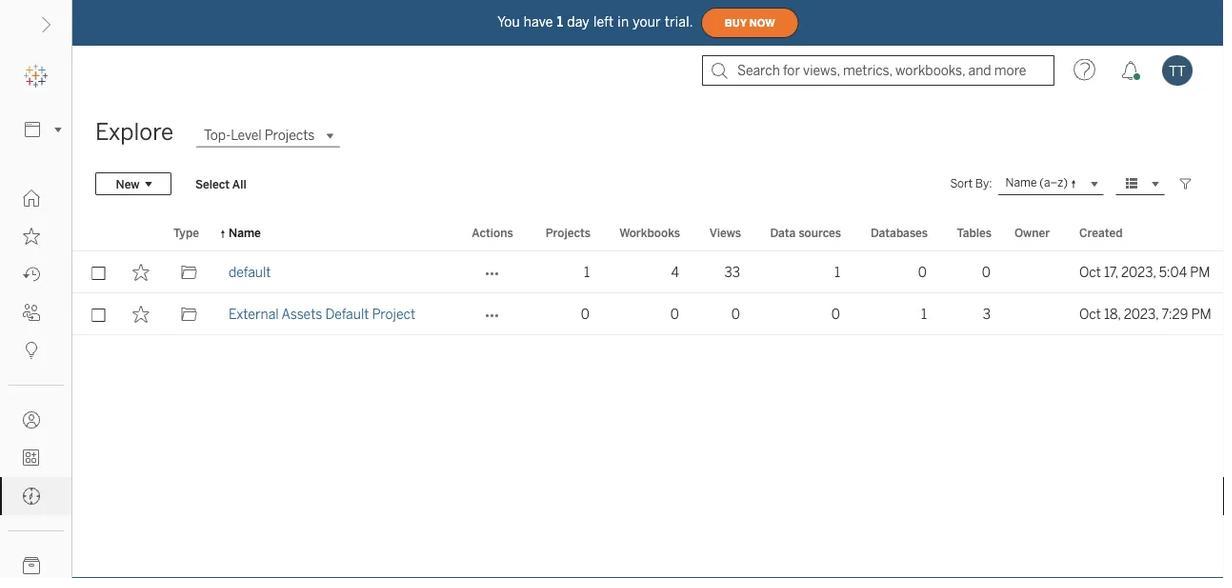 Task type: locate. For each thing, give the bounding box(es) containing it.
1 down sources
[[835, 264, 841, 280]]

project image left "external"
[[181, 306, 198, 323]]

2023, for 5:04
[[1122, 264, 1157, 280]]

0 vertical spatial projects
[[265, 128, 315, 143]]

name inside dropdown button
[[1006, 176, 1037, 190]]

2 project image from the top
[[181, 306, 198, 323]]

7:29
[[1162, 306, 1189, 322]]

cell
[[1004, 252, 1068, 294], [1004, 294, 1068, 335]]

1 vertical spatial project image
[[181, 306, 198, 323]]

project image for default
[[181, 264, 198, 281]]

views
[[710, 226, 741, 240]]

oct for oct 17, 2023, 5:04 pm
[[1080, 264, 1102, 280]]

3
[[983, 306, 991, 322]]

project image
[[181, 264, 198, 281], [181, 306, 198, 323]]

1 project image from the top
[[181, 264, 198, 281]]

all
[[232, 177, 247, 191]]

you
[[498, 14, 520, 30]]

0 vertical spatial project image
[[181, 264, 198, 281]]

1 cell from the top
[[1004, 252, 1068, 294]]

0 horizontal spatial projects
[[265, 128, 315, 143]]

actions
[[472, 226, 513, 240]]

1 vertical spatial oct
[[1080, 306, 1102, 322]]

0
[[919, 264, 927, 280], [982, 264, 991, 280], [581, 306, 590, 322], [671, 306, 680, 322], [732, 306, 741, 322], [832, 306, 841, 322]]

0 vertical spatial name
[[1006, 176, 1037, 190]]

project image down type on the left of the page
[[181, 264, 198, 281]]

1 left day on the left of page
[[557, 14, 563, 30]]

oct 17, 2023, 5:04 pm
[[1080, 264, 1211, 280]]

1 vertical spatial 2023,
[[1124, 306, 1159, 322]]

left
[[594, 14, 614, 30]]

pm
[[1191, 264, 1211, 280], [1192, 306, 1212, 322]]

name for name
[[229, 226, 261, 240]]

2023, right 18,
[[1124, 306, 1159, 322]]

cell for oct 17, 2023, 5:04 pm
[[1004, 252, 1068, 294]]

name (a–z) button
[[998, 173, 1105, 195]]

1 vertical spatial projects
[[546, 226, 591, 240]]

2 row from the top
[[72, 294, 1225, 335]]

cell right 3
[[1004, 294, 1068, 335]]

projects right level
[[265, 128, 315, 143]]

data sources
[[770, 226, 842, 240]]

data
[[770, 226, 796, 240]]

row down workbooks
[[72, 252, 1225, 294]]

2023, for 7:29
[[1124, 306, 1159, 322]]

external
[[229, 306, 279, 322]]

pm right 5:04
[[1191, 264, 1211, 280]]

2 oct from the top
[[1080, 306, 1102, 322]]

row down 4
[[72, 294, 1225, 335]]

0 vertical spatial pm
[[1191, 264, 1211, 280]]

name
[[1006, 176, 1037, 190], [229, 226, 261, 240]]

select all button
[[183, 173, 259, 195]]

default link
[[229, 252, 271, 294]]

select all
[[195, 177, 247, 191]]

1 vertical spatial name
[[229, 226, 261, 240]]

sort by:
[[951, 177, 993, 191]]

projects right actions
[[546, 226, 591, 240]]

1 horizontal spatial name
[[1006, 176, 1037, 190]]

name (a–z)
[[1006, 176, 1068, 190]]

oct left 18,
[[1080, 306, 1102, 322]]

pm for oct 18, 2023, 7:29 pm
[[1192, 306, 1212, 322]]

2 cell from the top
[[1004, 294, 1068, 335]]

0 vertical spatial 2023,
[[1122, 264, 1157, 280]]

0 vertical spatial oct
[[1080, 264, 1102, 280]]

1 vertical spatial pm
[[1192, 306, 1212, 322]]

pm for oct 17, 2023, 5:04 pm
[[1191, 264, 1211, 280]]

1 row from the top
[[72, 252, 1225, 294]]

name for name (a–z)
[[1006, 176, 1037, 190]]

project
[[372, 306, 416, 322]]

1 horizontal spatial projects
[[546, 226, 591, 240]]

oct left 17,
[[1080, 264, 1102, 280]]

oct
[[1080, 264, 1102, 280], [1080, 306, 1102, 322]]

name left (a–z)
[[1006, 176, 1037, 190]]

grid
[[72, 215, 1225, 579]]

created
[[1080, 226, 1123, 240]]

navigation panel element
[[0, 57, 71, 579]]

pm right '7:29'
[[1192, 306, 1212, 322]]

in
[[618, 14, 629, 30]]

level
[[231, 128, 262, 143]]

owner
[[1015, 226, 1050, 240]]

projects inside grid
[[546, 226, 591, 240]]

1
[[557, 14, 563, 30], [584, 264, 590, 280], [835, 264, 841, 280], [922, 306, 927, 322]]

18,
[[1105, 306, 1121, 322]]

assets
[[282, 306, 322, 322]]

2023,
[[1122, 264, 1157, 280], [1124, 306, 1159, 322]]

17,
[[1105, 264, 1119, 280]]

0 horizontal spatial name
[[229, 226, 261, 240]]

cell for oct 18, 2023, 7:29 pm
[[1004, 294, 1068, 335]]

row
[[72, 252, 1225, 294], [72, 294, 1225, 335]]

projects
[[265, 128, 315, 143], [546, 226, 591, 240]]

list view image
[[1124, 175, 1141, 193]]

projects inside popup button
[[265, 128, 315, 143]]

2023, right 17,
[[1122, 264, 1157, 280]]

by:
[[976, 177, 993, 191]]

cell down 'owner' on the right top of page
[[1004, 252, 1068, 294]]

1 oct from the top
[[1080, 264, 1102, 280]]

oct for oct 18, 2023, 7:29 pm
[[1080, 306, 1102, 322]]

name up default
[[229, 226, 261, 240]]

row group
[[72, 252, 1225, 335]]

new
[[116, 177, 140, 191]]



Task type: vqa. For each thing, say whether or not it's contained in the screenshot.
5:04
yes



Task type: describe. For each thing, give the bounding box(es) containing it.
select
[[195, 177, 230, 191]]

workbooks
[[620, 226, 680, 240]]

1 left 3
[[922, 306, 927, 322]]

row group containing default
[[72, 252, 1225, 335]]

now
[[750, 17, 776, 29]]

default
[[229, 264, 271, 280]]

trial.
[[665, 14, 694, 30]]

4
[[671, 264, 680, 280]]

buy now button
[[701, 8, 799, 38]]

oct 18, 2023, 7:29 pm
[[1080, 306, 1212, 322]]

(a–z)
[[1040, 176, 1068, 190]]

type
[[173, 226, 199, 240]]

databases
[[871, 226, 928, 240]]

Search for views, metrics, workbooks, and more text field
[[702, 55, 1055, 86]]

day
[[567, 14, 590, 30]]

1 left 4
[[584, 264, 590, 280]]

external assets default project link
[[229, 294, 416, 335]]

external assets default project
[[229, 306, 416, 322]]

sources
[[799, 226, 842, 240]]

project image for external assets default project
[[181, 306, 198, 323]]

33
[[725, 264, 741, 280]]

main navigation. press the up and down arrow keys to access links. element
[[0, 179, 71, 579]]

row containing external assets default project
[[72, 294, 1225, 335]]

explore
[[95, 119, 173, 146]]

buy
[[725, 17, 747, 29]]

sort
[[951, 177, 973, 191]]

row containing default
[[72, 252, 1225, 294]]

have
[[524, 14, 553, 30]]

your
[[633, 14, 661, 30]]

top-level projects
[[204, 128, 315, 143]]

5:04
[[1160, 264, 1188, 280]]

grid containing default
[[72, 215, 1225, 579]]

buy now
[[725, 17, 776, 29]]

default
[[325, 306, 369, 322]]

tables
[[957, 226, 992, 240]]

new button
[[95, 173, 172, 195]]

top-
[[204, 128, 231, 143]]

you have 1 day left in your trial.
[[498, 14, 694, 30]]

top-level projects button
[[196, 124, 340, 147]]



